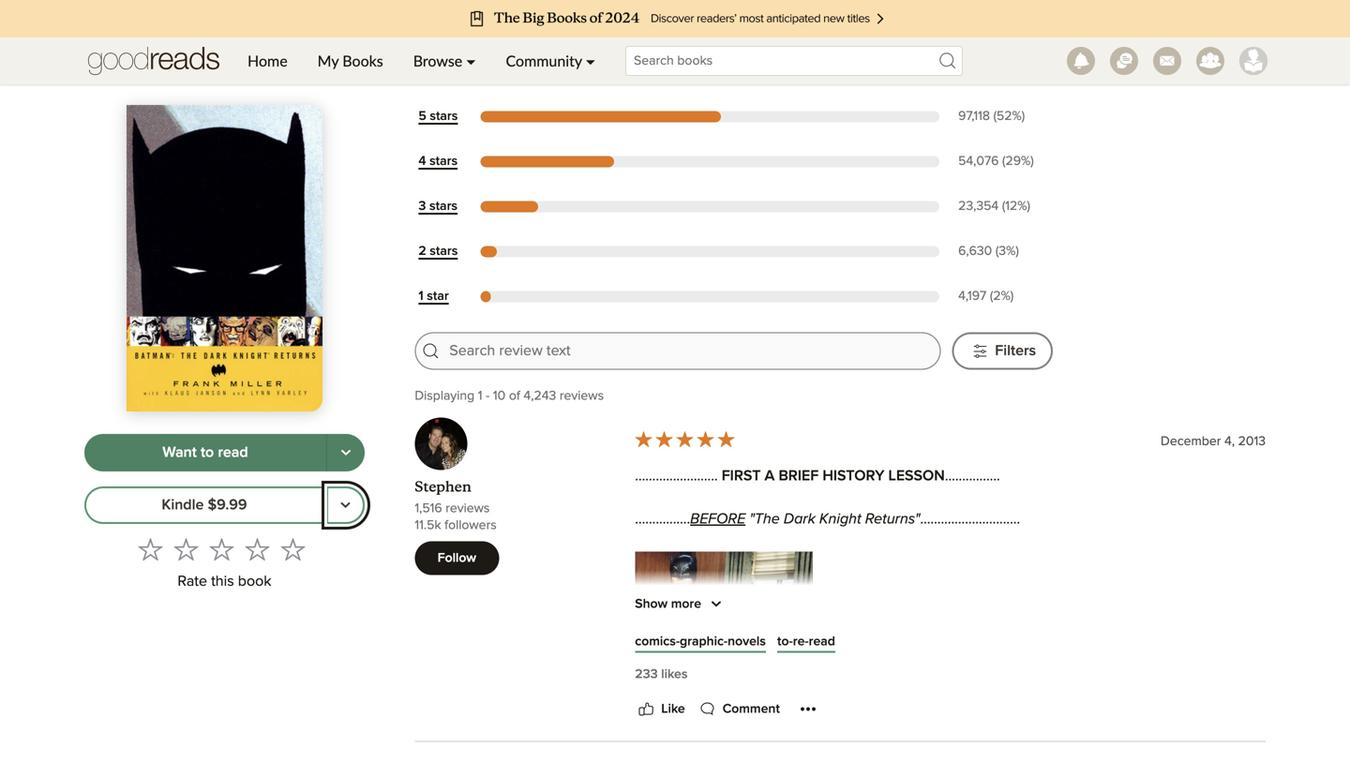 Task type: describe. For each thing, give the bounding box(es) containing it.
2 stars
[[419, 245, 458, 258]]

1 horizontal spatial ................
[[945, 469, 1001, 484]]

show more button
[[635, 593, 728, 616]]

browse ▾
[[413, 52, 476, 70]]

profile image for ruby anderson. image
[[1240, 47, 1268, 75]]

3 stars
[[419, 200, 458, 213]]

my
[[318, 52, 339, 70]]

community for community ▾
[[506, 52, 582, 70]]

want to read button
[[84, 434, 327, 472]]

comics-graphic-novels
[[635, 635, 766, 649]]

returns"
[[866, 512, 920, 527]]

rate this book element
[[84, 532, 365, 596]]

2013
[[1239, 435, 1266, 448]]

1 vertical spatial reviews
[[560, 390, 604, 403]]

kindle
[[162, 498, 204, 513]]

11.5k
[[415, 519, 441, 532]]

filters
[[995, 344, 1037, 359]]

97,118
[[959, 110, 990, 123]]

rating 5 out of 5 image
[[633, 429, 737, 450]]

........................
[[635, 469, 718, 484]]

browse ▾ link
[[398, 38, 491, 84]]

displaying
[[415, 390, 475, 403]]

23,354
[[959, 200, 999, 213]]

rate 4 out of 5 image
[[245, 537, 270, 562]]

comics-graphic-novels link
[[635, 633, 766, 652]]

lesson
[[889, 469, 945, 484]]

number of ratings and percentage of total ratings element for 2 stars
[[955, 243, 1053, 261]]

23,354 (12%)
[[959, 200, 1031, 213]]

(29%)
[[1003, 155, 1034, 168]]

stars for 3 stars
[[430, 200, 458, 213]]

185,375 ratings
[[669, 61, 756, 75]]

to-re-read
[[778, 635, 836, 649]]

to
[[201, 445, 214, 460]]

rating 0 out of 5 group
[[133, 532, 311, 567]]

233 likes
[[635, 668, 688, 681]]

stars for 4 stars
[[430, 155, 458, 168]]

comment button
[[697, 698, 780, 721]]

number of ratings and percentage of total ratings element for 5 stars
[[955, 108, 1053, 126]]

4,
[[1225, 435, 1235, 448]]

followers
[[445, 519, 497, 532]]

rate
[[178, 574, 207, 589]]

books
[[343, 52, 383, 70]]

photobucket image
[[635, 552, 813, 693]]

Search by book title or ISBN text field
[[626, 46, 963, 76]]

want to read
[[163, 445, 248, 460]]

home
[[248, 52, 288, 70]]

(3%)
[[996, 245, 1019, 258]]

3
[[419, 200, 426, 213]]

book
[[238, 574, 272, 589]]

(2%)
[[990, 290, 1014, 303]]

like
[[661, 703, 685, 716]]

review by stephen element
[[415, 418, 1266, 763]]

0 horizontal spatial ................
[[635, 512, 690, 527]]

browse
[[413, 52, 463, 70]]

my books link
[[303, 38, 398, 84]]

rate 2 out of 5 image
[[174, 537, 198, 562]]

1 vertical spatial 1
[[478, 390, 483, 403]]

(12%)
[[1002, 200, 1031, 213]]

before
[[690, 512, 746, 527]]

december
[[1161, 435, 1222, 448]]

reviews inside figure
[[803, 61, 848, 75]]

december 4, 2013
[[1161, 435, 1266, 448]]

comics-
[[635, 635, 680, 649]]

brief
[[779, 469, 819, 484]]



Task type: vqa. For each thing, say whether or not it's contained in the screenshot.
Releases
no



Task type: locate. For each thing, give the bounding box(es) containing it.
number of ratings and percentage of total ratings element up 54,076 (29%)
[[955, 108, 1053, 126]]

"the
[[750, 512, 780, 527]]

number of ratings and percentage of total ratings element containing 23,354 (12%)
[[955, 198, 1053, 216]]

reviews
[[538, 7, 620, 33]]

4,245 reviews
[[767, 61, 848, 75]]

54,076 (29%)
[[959, 155, 1034, 168]]

stephen
[[415, 478, 472, 496]]

like button
[[635, 698, 685, 721]]

reviews
[[803, 61, 848, 75], [560, 390, 604, 403], [446, 502, 490, 515]]

home image
[[88, 38, 219, 84]]

Search review text search field
[[450, 340, 929, 362]]

185,375
[[669, 61, 714, 75]]

likes
[[661, 668, 688, 681]]

4,197 (2%)
[[959, 290, 1014, 303]]

read right the "to-" at right bottom
[[809, 635, 836, 649]]

(52%)
[[994, 110, 1025, 123]]

None search field
[[611, 46, 978, 76]]

star
[[427, 290, 449, 303]]

$9.99
[[208, 498, 247, 513]]

community down community reviews
[[506, 52, 582, 70]]

community up browse ▾
[[415, 7, 534, 33]]

community reviews
[[415, 7, 620, 33]]

read for want to read
[[218, 445, 248, 460]]

more
[[671, 598, 702, 611]]

reviews right 4,245
[[803, 61, 848, 75]]

rate this book
[[178, 574, 272, 589]]

2 horizontal spatial reviews
[[803, 61, 848, 75]]

graphic-
[[680, 635, 728, 649]]

show
[[635, 598, 668, 611]]

1 vertical spatial community
[[506, 52, 582, 70]]

................ before "the dark knight returns" .............................
[[635, 512, 1021, 527]]

number of ratings and percentage of total ratings element up (3%)
[[955, 198, 1053, 216]]

1 horizontal spatial read
[[809, 635, 836, 649]]

show more
[[635, 598, 702, 611]]

5
[[419, 110, 427, 123]]

number of ratings and percentage of total ratings element for 1 star
[[955, 288, 1053, 306]]

0 horizontal spatial 1
[[419, 290, 424, 303]]

1 vertical spatial read
[[809, 635, 836, 649]]

knight
[[820, 512, 862, 527]]

rating 4.26 out of 5 image
[[409, 48, 587, 84]]

displaying 1 - 10 of 4,243 reviews
[[415, 390, 604, 403]]

kindle $9.99 link
[[84, 487, 327, 524]]

1 vertical spatial ................
[[635, 512, 690, 527]]

1 number of ratings and percentage of total ratings element from the top
[[955, 108, 1053, 126]]

................ up .............................
[[945, 469, 1001, 484]]

history
[[823, 469, 885, 484]]

of
[[509, 390, 520, 403]]

4.26
[[599, 56, 658, 88]]

97,118 (52%)
[[959, 110, 1025, 123]]

3 number of ratings and percentage of total ratings element from the top
[[955, 198, 1053, 216]]

stars for 2 stars
[[430, 245, 458, 258]]

rate 1 out of 5 image
[[138, 537, 163, 562]]

dark
[[784, 512, 816, 527]]

stars right 5
[[430, 110, 458, 123]]

2
[[419, 245, 426, 258]]

number of ratings and percentage of total ratings element containing 6,630 (3%)
[[955, 243, 1053, 261]]

my books
[[318, 52, 383, 70]]

▾ left 4.26
[[586, 52, 596, 70]]

first
[[722, 469, 761, 484]]

4,245
[[767, 61, 800, 75]]

233
[[635, 668, 658, 681]]

want
[[163, 445, 197, 460]]

stephen 1,516 reviews 11.5k followers
[[415, 478, 497, 532]]

to-re-read link
[[778, 633, 836, 652]]

stars right 3
[[430, 200, 458, 213]]

▾ for community ▾
[[586, 52, 596, 70]]

1 ▾ from the left
[[466, 52, 476, 70]]

0 vertical spatial community
[[415, 7, 534, 33]]

number of ratings and percentage of total ratings element containing 4,197 (2%)
[[955, 288, 1053, 306]]

................ down ........................
[[635, 512, 690, 527]]

number of ratings and percentage of total ratings element for 4 stars
[[955, 153, 1053, 171]]

.............................
[[920, 512, 1021, 527]]

0 vertical spatial 1
[[419, 290, 424, 303]]

profile image for stephen. image
[[415, 418, 467, 470]]

reviews inside stephen 1,516 reviews 11.5k followers
[[446, 502, 490, 515]]

rate 3 out of 5 image
[[210, 537, 234, 562]]

1,516
[[415, 502, 442, 515]]

number of ratings and percentage of total ratings element
[[955, 108, 1053, 126], [955, 153, 1053, 171], [955, 198, 1053, 216], [955, 243, 1053, 261], [955, 288, 1053, 306]]

1 horizontal spatial ▾
[[586, 52, 596, 70]]

rate 5 out of 5 image
[[281, 537, 305, 562]]

0 vertical spatial ................
[[945, 469, 1001, 484]]

4,243
[[524, 390, 556, 403]]

▾ right the browse
[[466, 52, 476, 70]]

4
[[419, 155, 426, 168]]

2 ▾ from the left
[[586, 52, 596, 70]]

number of ratings and percentage of total ratings element up (2%)
[[955, 243, 1053, 261]]

re-
[[793, 635, 809, 649]]

comment
[[723, 703, 780, 716]]

185,375 ratings and 4,245 reviews figure
[[669, 56, 848, 78]]

number of ratings and percentage of total ratings element containing 54,076 (29%)
[[955, 153, 1053, 171]]

stars for 5 stars
[[430, 110, 458, 123]]

kindle $9.99
[[162, 498, 247, 513]]

reviews right the 4,243
[[560, 390, 604, 403]]

5 stars
[[419, 110, 458, 123]]

read for to-re-read
[[809, 635, 836, 649]]

this
[[211, 574, 234, 589]]

read inside button
[[218, 445, 248, 460]]

december 4, 2013 link
[[1161, 435, 1266, 448]]

4 number of ratings and percentage of total ratings element from the top
[[955, 243, 1053, 261]]

number of ratings and percentage of total ratings element down (3%)
[[955, 288, 1053, 306]]

a
[[765, 469, 775, 484]]

233 likes button
[[635, 665, 688, 684]]

community ▾ link
[[491, 38, 611, 84]]

follow
[[438, 552, 476, 565]]

2 vertical spatial reviews
[[446, 502, 490, 515]]

stars
[[430, 110, 458, 123], [430, 155, 458, 168], [430, 200, 458, 213], [430, 245, 458, 258]]

4 stars
[[419, 155, 458, 168]]

5 number of ratings and percentage of total ratings element from the top
[[955, 288, 1053, 306]]

read
[[218, 445, 248, 460], [809, 635, 836, 649]]

1 horizontal spatial 1
[[478, 390, 483, 403]]

........................ first a brief history lesson ................
[[635, 469, 1001, 484]]

▾ for browse ▾
[[466, 52, 476, 70]]

community
[[415, 7, 534, 33], [506, 52, 582, 70]]

home link
[[233, 38, 303, 84]]

2 number of ratings and percentage of total ratings element from the top
[[955, 153, 1053, 171]]

1 horizontal spatial reviews
[[560, 390, 604, 403]]

0 horizontal spatial read
[[218, 445, 248, 460]]

0 horizontal spatial reviews
[[446, 502, 490, 515]]

stars right the 4
[[430, 155, 458, 168]]

number of ratings and percentage of total ratings element for 3 stars
[[955, 198, 1053, 216]]

ratings
[[717, 61, 756, 75]]

0 horizontal spatial ▾
[[466, 52, 476, 70]]

54,076
[[959, 155, 999, 168]]

1 left star in the top left of the page
[[419, 290, 424, 303]]

1 star
[[419, 290, 449, 303]]

read inside review by stephen element
[[809, 635, 836, 649]]

▾
[[466, 52, 476, 70], [586, 52, 596, 70]]

1 left -
[[478, 390, 483, 403]]

-
[[486, 390, 490, 403]]

stars right 2
[[430, 245, 458, 258]]

number of ratings and percentage of total ratings element up 23,354 (12%)
[[955, 153, 1053, 171]]

10
[[493, 390, 506, 403]]

filters button
[[952, 332, 1053, 370]]

to-
[[778, 635, 793, 649]]

0 vertical spatial reviews
[[803, 61, 848, 75]]

number of ratings and percentage of total ratings element containing 97,118 (52%)
[[955, 108, 1053, 126]]

read right "to"
[[218, 445, 248, 460]]

community ▾
[[506, 52, 596, 70]]

community for community reviews
[[415, 7, 534, 33]]

0 vertical spatial read
[[218, 445, 248, 460]]

average rating of 4.26 stars. figure
[[409, 48, 669, 90]]

reviews up "followers"
[[446, 502, 490, 515]]

4,197
[[959, 290, 987, 303]]

novels
[[728, 635, 766, 649]]

follow button
[[415, 542, 499, 575]]

stephen link
[[415, 478, 472, 496]]



